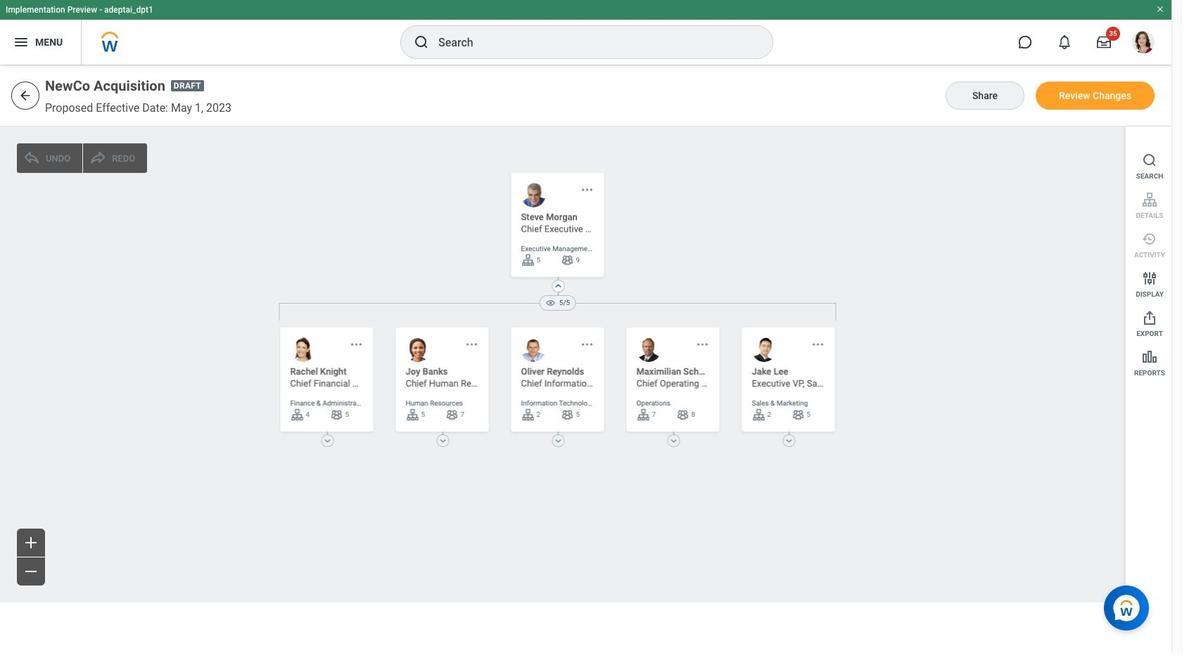 Task type: describe. For each thing, give the bounding box(es) containing it.
inbox large image
[[1097, 35, 1111, 49]]

0 vertical spatial related actions image
[[580, 183, 594, 197]]

org chart image for chevron up small icon
[[521, 253, 535, 267]]

search image
[[413, 34, 430, 51]]

contact card matrix manager image for 2nd related actions icon from left's chevron down small icon
[[561, 408, 575, 422]]

chevron down small image for leftmost related actions image
[[437, 436, 449, 447]]

0 horizontal spatial related actions image
[[465, 338, 479, 352]]

4 related actions image from the left
[[811, 338, 825, 352]]

org chart image for chevron down small icon related to first related actions icon
[[290, 408, 304, 422]]

org chart image for chevron down small icon corresponding to first related actions icon from right
[[752, 408, 766, 422]]

1 contact card matrix manager image from the left
[[676, 408, 690, 422]]

justify image
[[13, 34, 30, 51]]

undo l image
[[23, 150, 40, 167]]

1 related actions image from the left
[[349, 338, 363, 352]]

notifications large image
[[1058, 35, 1072, 49]]

undo r image
[[90, 150, 106, 167]]

org chart image for 2nd related actions icon from left's chevron down small icon
[[521, 408, 535, 422]]

org chart image for chevron down small image associated with leftmost related actions image
[[406, 408, 420, 422]]

org chart image for chevron down small image associated with second related actions icon from right
[[637, 408, 651, 422]]

minus image
[[23, 564, 39, 581]]

close environment banner image
[[1156, 5, 1165, 13]]

chevron up small image
[[553, 281, 564, 292]]



Task type: vqa. For each thing, say whether or not it's contained in the screenshot.
CHEVRON DOWN Image
no



Task type: locate. For each thing, give the bounding box(es) containing it.
3 related actions image from the left
[[696, 338, 710, 352]]

plus image
[[23, 535, 39, 552]]

1 vertical spatial related actions image
[[465, 338, 479, 352]]

1 chevron down small image from the left
[[322, 436, 333, 447]]

chevron down small image for first related actions icon
[[322, 436, 333, 447]]

org chart image
[[290, 408, 304, 422], [406, 408, 420, 422], [521, 408, 535, 422]]

1 horizontal spatial chevron down small image
[[668, 436, 679, 447]]

2 horizontal spatial org chart image
[[752, 408, 766, 422]]

0 horizontal spatial org chart image
[[521, 253, 535, 267]]

chevron down small image
[[322, 436, 333, 447], [553, 436, 564, 447], [784, 436, 795, 447]]

profile logan mcneil image
[[1132, 31, 1155, 56]]

1 horizontal spatial org chart image
[[637, 408, 651, 422]]

0 horizontal spatial chevron down small image
[[322, 436, 333, 447]]

2 horizontal spatial org chart image
[[521, 408, 535, 422]]

0 horizontal spatial org chart image
[[290, 408, 304, 422]]

contact card matrix manager image for chevron down small image associated with leftmost related actions image
[[445, 408, 459, 422]]

chevron down small image for 2nd related actions icon from left
[[553, 436, 564, 447]]

1 horizontal spatial contact card matrix manager image
[[791, 408, 805, 422]]

1 horizontal spatial related actions image
[[580, 183, 594, 197]]

menu
[[1126, 127, 1172, 380]]

3 org chart image from the left
[[521, 408, 535, 422]]

visible image
[[545, 298, 557, 309]]

2 org chart image from the left
[[406, 408, 420, 422]]

related actions image
[[349, 338, 363, 352], [580, 338, 594, 352], [696, 338, 710, 352], [811, 338, 825, 352]]

contact card matrix manager image
[[561, 253, 575, 267], [330, 408, 344, 422], [445, 408, 459, 422], [561, 408, 575, 422]]

1 horizontal spatial org chart image
[[406, 408, 420, 422]]

Search Workday  search field
[[438, 27, 744, 58]]

2 chevron down small image from the left
[[668, 436, 679, 447]]

2 related actions image from the left
[[580, 338, 594, 352]]

3 chevron down small image from the left
[[784, 436, 795, 447]]

chevron down small image for first related actions icon from right
[[784, 436, 795, 447]]

1 horizontal spatial chevron down small image
[[553, 436, 564, 447]]

contact card matrix manager image
[[676, 408, 690, 422], [791, 408, 805, 422]]

1 org chart image from the left
[[290, 408, 304, 422]]

0 horizontal spatial contact card matrix manager image
[[676, 408, 690, 422]]

contact card matrix manager image for chevron down small icon related to first related actions icon
[[330, 408, 344, 422]]

banner
[[0, 0, 1172, 65]]

related actions image
[[580, 183, 594, 197], [465, 338, 479, 352]]

0 horizontal spatial chevron down small image
[[437, 436, 449, 447]]

1 chevron down small image from the left
[[437, 436, 449, 447]]

2 chevron down small image from the left
[[553, 436, 564, 447]]

chevron down small image
[[437, 436, 449, 447], [668, 436, 679, 447]]

arrow left image
[[18, 89, 32, 103]]

2 contact card matrix manager image from the left
[[791, 408, 805, 422]]

contact card matrix manager image for chevron up small icon
[[561, 253, 575, 267]]

org chart image
[[521, 253, 535, 267], [637, 408, 651, 422], [752, 408, 766, 422]]

chevron down small image for second related actions icon from right
[[668, 436, 679, 447]]

2 horizontal spatial chevron down small image
[[784, 436, 795, 447]]



